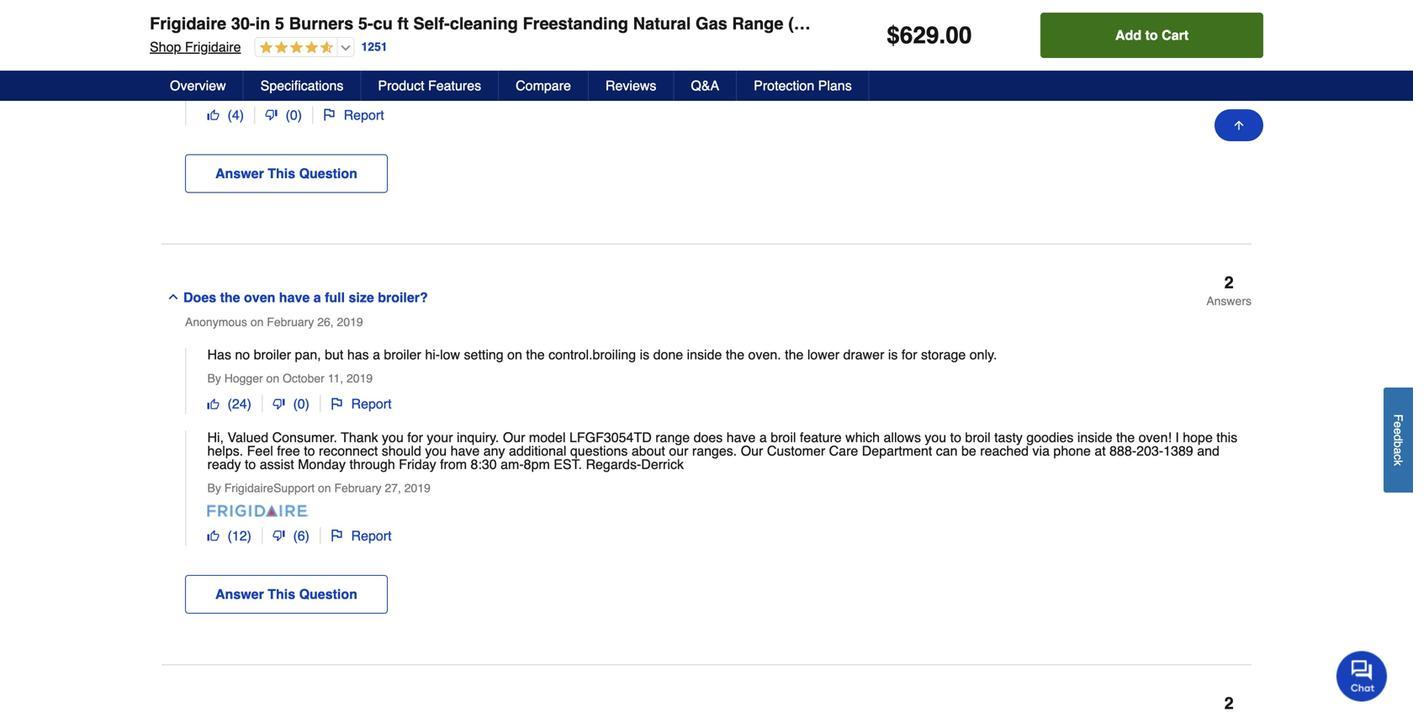 Task type: vqa. For each thing, say whether or not it's contained in the screenshot.
Bedroom related to Lighting
no



Task type: locate. For each thing, give the bounding box(es) containing it.
anonymous
[[185, 316, 247, 329]]

answer this question down ( 12 )
[[215, 587, 358, 603]]

2 thumb up image from the top
[[207, 530, 219, 542]]

( for thumb up icon corresponding to ( 12 )
[[228, 528, 232, 544]]

done
[[654, 347, 684, 363]]

report for ( 24 )
[[351, 396, 392, 412]]

answer this question button down flag icon
[[185, 154, 388, 193]]

answer for hi, valued consumer.   thank you for your inquiry.   our model lfgf3054td range does have a broil feature which allows you to broil tasty goodies inside the oven!  i hope this helps.   feel free to reconnect should you have any additional questions about our ranges. our customer care department can be reached via phone at 888-203-1389 and ready to assist monday through friday from 8:30 am-8pm est.   regards-derrick
[[215, 587, 264, 603]]

flag image down by frigidairesupport on february 27, 2019
[[331, 530, 343, 542]]

2 answer this question button from the top
[[185, 576, 388, 614]]

does the oven have a full size broiler?
[[183, 290, 428, 306]]

q&a
[[691, 78, 720, 93]]

thumb up image left ( 12 )
[[207, 530, 219, 542]]

by inside jodway's answer on january 3, 2020 element
[[207, 83, 221, 96]]

0 inside 'element'
[[298, 396, 305, 412]]

( 0 ) down by jodway on january 3, 2020
[[286, 107, 302, 123]]

1 horizontal spatial inside
[[1078, 430, 1113, 445]]

add
[[1116, 27, 1142, 43]]

12
[[232, 528, 247, 544]]

0 vertical spatial ( 6 )
[[228, 24, 244, 40]]

a left customer
[[760, 430, 767, 445]]

0 vertical spatial thumb down image
[[273, 398, 285, 410]]

thumb down image inside frigidairesupport's answer on february 27, 2019 element
[[273, 530, 285, 542]]

1 answer this question button from the top
[[185, 154, 388, 193]]

broil
[[771, 430, 797, 445], [966, 430, 991, 445]]

for inside hi, valued consumer.   thank you for your inquiry.   our model lfgf3054td range does have a broil feature which allows you to broil tasty goodies inside the oven!  i hope this helps.   feel free to reconnect should you have any additional questions about our ranges. our customer care department can be reached via phone at 888-203-1389 and ready to assist monday through friday from 8:30 am-8pm est.   regards-derrick
[[408, 430, 423, 445]]

the left "lower"
[[785, 347, 804, 363]]

report button down 2020
[[314, 106, 394, 124]]

2 thumb down image from the top
[[273, 530, 285, 542]]

you right thank
[[382, 430, 404, 445]]

this inside anonymous's question on february 26, 2019 element
[[268, 587, 296, 603]]

broil left feature
[[771, 430, 797, 445]]

) for thumb down icon in frigidairesupport's answer on february 27, 2019 element
[[305, 528, 310, 544]]

compare button
[[499, 71, 589, 101]]

0 for ( 24 )
[[298, 396, 305, 412]]

0 vertical spatial inside
[[687, 347, 722, 363]]

0 horizontal spatial 6
[[232, 24, 240, 40]]

$ 629 . 00
[[887, 22, 972, 49]]

d
[[1392, 435, 1406, 442]]

0 down october
[[298, 396, 305, 412]]

gas
[[696, 14, 728, 33]]

2019 right 26,
[[337, 316, 363, 329]]

1 thumb up image from the top
[[207, 398, 219, 410]]

this for consumer.
[[268, 587, 296, 603]]

hogger's answer on october 11, 2019 element
[[185, 347, 1252, 414]]

thumb up image up shop frigidaire
[[207, 26, 219, 38]]

size
[[349, 290, 374, 306]]

a right has
[[373, 347, 380, 363]]

1 horizontal spatial have
[[451, 443, 480, 459]]

stainless
[[844, 14, 918, 33]]

reviews
[[606, 78, 657, 93]]

) up 4.6 stars image
[[298, 24, 302, 40]]

thumb up image left 4
[[207, 109, 219, 121]]

8:30
[[471, 457, 497, 472]]

report button inside jodway's answer on january 3, 2020 element
[[314, 106, 394, 124]]

2019
[[337, 316, 363, 329], [347, 372, 373, 386], [405, 482, 431, 495]]

the inside button
[[220, 290, 240, 306]]

plans
[[819, 78, 852, 93]]

0 vertical spatial thumb down image
[[266, 26, 277, 38]]

thumb up image inside richard's answer on february 8, 2020 element
[[207, 26, 219, 38]]

you
[[382, 430, 404, 445], [925, 430, 947, 445], [425, 443, 447, 459]]

1 question from the top
[[299, 166, 358, 181]]

about
[[632, 443, 666, 459]]

0 vertical spatial ( 0 )
[[286, 24, 302, 40]]

mine too!!! any advice?
[[207, 58, 347, 73]]

our right ranges.
[[741, 443, 764, 459]]

1 vertical spatial answer
[[215, 587, 264, 603]]

thumb up image for ( 24 )
[[207, 398, 219, 410]]

1 is from the left
[[640, 347, 650, 363]]

1 vertical spatial by
[[207, 372, 221, 386]]

on right hogger at the bottom left of the page
[[266, 372, 280, 386]]

6 left the in
[[232, 24, 240, 40]]

0 horizontal spatial is
[[640, 347, 650, 363]]

report button inside the "hogger's answer on october 11, 2019" 'element'
[[321, 396, 402, 413]]

inside right done
[[687, 347, 722, 363]]

thumb down image for ( 6 )
[[266, 26, 277, 38]]

arrow up image
[[1233, 119, 1246, 132]]

1 vertical spatial this
[[268, 587, 296, 603]]

( 0 ) inside the "hogger's answer on october 11, 2019" 'element'
[[293, 396, 310, 412]]

report button
[[314, 24, 394, 41], [314, 106, 394, 124], [321, 396, 402, 413], [321, 528, 402, 545]]

0 vertical spatial this
[[268, 166, 296, 181]]

report button for ( 6 )
[[314, 24, 394, 41]]

1 vertical spatial answer this question button
[[185, 576, 388, 614]]

6 inside frigidairesupport's answer on february 27, 2019 element
[[298, 528, 305, 544]]

1 horizontal spatial ( 6 )
[[293, 528, 310, 544]]

report inside frigidairesupport's answer on february 27, 2019 element
[[351, 528, 392, 544]]

1 vertical spatial question
[[299, 587, 358, 603]]

1 horizontal spatial broiler
[[384, 347, 422, 363]]

6 down frigidairesupport image
[[298, 528, 305, 544]]

e up "b"
[[1392, 429, 1406, 435]]

report
[[344, 24, 384, 40], [344, 107, 384, 123], [351, 396, 392, 412], [351, 528, 392, 544]]

to right add
[[1146, 27, 1159, 43]]

thumb down image down by hogger on october 11, 2019
[[273, 398, 285, 410]]

by down has
[[207, 372, 221, 386]]

this for any
[[268, 166, 296, 181]]

2
[[1225, 273, 1234, 293]]

advice?
[[301, 58, 347, 73]]

answer this question inside anonymous's question on february 26, 2019 element
[[215, 587, 358, 603]]

the up anonymous
[[220, 290, 240, 306]]

to right the free
[[304, 443, 315, 459]]

.
[[940, 22, 946, 49]]

chat invite button image
[[1337, 651, 1389, 702]]

1 thumb down image from the top
[[266, 26, 277, 38]]

goodies
[[1027, 430, 1074, 445]]

2 broiler from the left
[[384, 347, 422, 363]]

0 horizontal spatial broil
[[771, 430, 797, 445]]

( 6 ) down frigidairesupport image
[[293, 528, 310, 544]]

( 0 ) down october
[[293, 396, 310, 412]]

2 vertical spatial by
[[207, 482, 221, 495]]

00
[[946, 22, 972, 49]]

) down january
[[298, 107, 302, 123]]

f e e d b a c k button
[[1384, 388, 1414, 493]]

does
[[183, 290, 216, 306]]

report button down 27,
[[321, 528, 402, 545]]

1 this from the top
[[268, 166, 296, 181]]

by inside frigidairesupport's answer on february 27, 2019 element
[[207, 482, 221, 495]]

0 vertical spatial for
[[902, 347, 918, 363]]

this
[[268, 166, 296, 181], [268, 587, 296, 603]]

1 vertical spatial thumb up image
[[207, 530, 219, 542]]

2019 down friday
[[405, 482, 431, 495]]

2 answer this question from the top
[[215, 587, 358, 603]]

report down 27,
[[351, 528, 392, 544]]

0 horizontal spatial inside
[[687, 347, 722, 363]]

1 by from the top
[[207, 83, 221, 96]]

the right setting
[[526, 347, 545, 363]]

thumb down image inside the "hogger's answer on october 11, 2019" 'element'
[[273, 398, 285, 410]]

the left the oven.
[[726, 347, 745, 363]]

on for thank
[[318, 482, 331, 495]]

thumb up image
[[207, 398, 219, 410], [207, 530, 219, 542]]

broiler up by hogger on october 11, 2019
[[254, 347, 291, 363]]

product features button
[[361, 71, 499, 101]]

product features
[[378, 78, 482, 93]]

is
[[640, 347, 650, 363], [889, 347, 898, 363]]

have up anonymous on february 26, 2019
[[279, 290, 310, 306]]

1 vertical spatial ( 0 )
[[286, 107, 302, 123]]

1 vertical spatial for
[[408, 430, 423, 445]]

control.broiling
[[549, 347, 636, 363]]

0 horizontal spatial ( 6 )
[[228, 24, 244, 40]]

on inside frigidairesupport's answer on february 27, 2019 element
[[318, 482, 331, 495]]

answer down 4
[[215, 166, 264, 181]]

1 horizontal spatial is
[[889, 347, 898, 363]]

( 0 ) inside jodway's answer on january 3, 2020 element
[[286, 107, 302, 123]]

( 0 ) up 4.6 stars image
[[286, 24, 302, 40]]

to
[[1146, 27, 1159, 43], [951, 430, 962, 445], [304, 443, 315, 459], [245, 457, 256, 472]]

a inside hi, valued consumer.   thank you for your inquiry.   our model lfgf3054td range does have a broil feature which allows you to broil tasty goodies inside the oven!  i hope this helps.   feel free to reconnect should you have any additional questions about our ranges. our customer care department can be reached via phone at 888-203-1389 and ready to assist monday through friday from 8:30 am-8pm est.   regards-derrick
[[760, 430, 767, 445]]

( 12 )
[[228, 528, 252, 544]]

jodway's answer on january 3, 2020 element
[[185, 58, 1252, 125]]

report for ( 6 )
[[344, 24, 384, 40]]

burners
[[289, 14, 354, 33]]

) down by frigidairesupport on february 27, 2019
[[305, 528, 310, 544]]

have inside button
[[279, 290, 310, 306]]

protection plans
[[754, 78, 852, 93]]

2 thumb up image from the top
[[207, 109, 219, 121]]

hope
[[1184, 430, 1213, 445]]

by hogger on october 11, 2019
[[207, 372, 373, 386]]

0 down by jodway on january 3, 2020
[[290, 107, 298, 123]]

answer this question down flag icon
[[215, 166, 358, 181]]

report up 1251
[[344, 24, 384, 40]]

is right 'drawer'
[[889, 347, 898, 363]]

report button up thank
[[321, 396, 402, 413]]

0 up 4.6 stars image
[[290, 24, 298, 40]]

report inside jodway's answer on january 3, 2020 element
[[344, 107, 384, 123]]

) left the in
[[240, 24, 244, 40]]

( for thumb down icon in the the "hogger's answer on october 11, 2019" 'element'
[[293, 396, 298, 412]]

frigidaire up mine
[[185, 39, 241, 55]]

protection
[[754, 78, 815, 93]]

2 this from the top
[[268, 587, 296, 603]]

the inside hi, valued consumer.   thank you for your inquiry.   our model lfgf3054td range does have a broil feature which allows you to broil tasty goodies inside the oven!  i hope this helps.   feel free to reconnect should you have any additional questions about our ranges. our customer care department can be reached via phone at 888-203-1389 and ready to assist monday through friday from 8:30 am-8pm est.   regards-derrick
[[1117, 430, 1136, 445]]

have left any
[[451, 443, 480, 459]]

0 vertical spatial answer
[[215, 166, 264, 181]]

the left 203-
[[1117, 430, 1136, 445]]

1 vertical spatial 0
[[290, 107, 298, 123]]

) down frigidairesupport image
[[247, 528, 252, 544]]

thumb up image inside jodway's answer on january 3, 2020 element
[[207, 109, 219, 121]]

2 vertical spatial flag image
[[331, 530, 343, 542]]

2 thumb down image from the top
[[266, 109, 277, 121]]

answer this question button down ( 12 )
[[185, 576, 388, 614]]

and
[[1198, 443, 1220, 459]]

2 by from the top
[[207, 372, 221, 386]]

0 vertical spatial 6
[[232, 24, 240, 40]]

thumb down image for ( 4 )
[[266, 109, 277, 121]]

report button inside frigidairesupport's answer on february 27, 2019 element
[[321, 528, 402, 545]]

thumb up image left the 24
[[207, 398, 219, 410]]

thumb down image down by jodway on january 3, 2020
[[266, 109, 277, 121]]

0 vertical spatial february
[[267, 316, 314, 329]]

flag image inside the "hogger's answer on october 11, 2019" 'element'
[[331, 398, 343, 410]]

thumb down image
[[273, 398, 285, 410], [273, 530, 285, 542]]

by inside the "hogger's answer on october 11, 2019" 'element'
[[207, 372, 221, 386]]

e up d on the bottom right of the page
[[1392, 422, 1406, 429]]

1 thumb up image from the top
[[207, 26, 219, 38]]

by down mine
[[207, 83, 221, 96]]

1 vertical spatial ( 6 )
[[293, 528, 310, 544]]

) down october
[[305, 396, 310, 412]]

( 6 ) left the in
[[228, 24, 244, 40]]

thumb down image up 4.6 stars image
[[266, 26, 277, 38]]

888-
[[1110, 443, 1137, 459]]

2 question from the top
[[299, 587, 358, 603]]

on for advice?
[[264, 83, 278, 96]]

) down hogger at the bottom left of the page
[[247, 396, 252, 412]]

broil left tasty
[[966, 430, 991, 445]]

b
[[1392, 442, 1406, 448]]

1 answer this question from the top
[[215, 166, 358, 181]]

range
[[656, 430, 690, 445]]

have right does
[[727, 430, 756, 445]]

answer this question
[[215, 166, 358, 181], [215, 587, 358, 603]]

february down 'does the oven have a full size broiler?'
[[267, 316, 314, 329]]

3 by from the top
[[207, 482, 221, 495]]

1 thumb down image from the top
[[273, 398, 285, 410]]

answer this question for consumer.
[[215, 587, 358, 603]]

inside inside hi, valued consumer.   thank you for your inquiry.   our model lfgf3054td range does have a broil feature which allows you to broil tasty goodies inside the oven!  i hope this helps.   feel free to reconnect should you have any additional questions about our ranges. our customer care department can be reached via phone at 888-203-1389 and ready to assist monday through friday from 8:30 am-8pm est.   regards-derrick
[[1078, 430, 1113, 445]]

am-
[[501, 457, 524, 472]]

2019 down has
[[347, 372, 373, 386]]

0 vertical spatial 0
[[290, 24, 298, 40]]

2 answers element
[[1207, 273, 1252, 308]]

but
[[325, 347, 344, 363]]

for left your
[[408, 430, 423, 445]]

thumb up image
[[207, 26, 219, 38], [207, 109, 219, 121]]

203-
[[1137, 443, 1164, 459]]

0 vertical spatial by
[[207, 83, 221, 96]]

on down monday
[[318, 482, 331, 495]]

report for ( 4 )
[[344, 107, 384, 123]]

1 horizontal spatial you
[[425, 443, 447, 459]]

you right should
[[425, 443, 447, 459]]

( 0 ) for ( 24 )
[[293, 396, 310, 412]]

report inside the "hogger's answer on october 11, 2019" 'element'
[[351, 396, 392, 412]]

on down 'mine too!!! any advice?'
[[264, 83, 278, 96]]

is left done
[[640, 347, 650, 363]]

broiler left the hi-
[[384, 347, 422, 363]]

a
[[314, 290, 321, 306], [373, 347, 380, 363], [760, 430, 767, 445], [1392, 448, 1406, 455]]

a inside f e e d b a c k button
[[1392, 448, 1406, 455]]

1 vertical spatial 2019
[[347, 372, 373, 386]]

0 vertical spatial thumb up image
[[207, 398, 219, 410]]

report button inside richard's answer on february 8, 2020 element
[[314, 24, 394, 41]]

shop frigidaire
[[150, 39, 241, 55]]

2 vertical spatial 2019
[[405, 482, 431, 495]]

lfgf3054td
[[570, 430, 652, 445]]

thumb down image down frigidairesupport image
[[273, 530, 285, 542]]

flag image up "advice?"
[[324, 26, 335, 38]]

0 horizontal spatial february
[[267, 316, 314, 329]]

0 vertical spatial flag image
[[324, 26, 335, 38]]

2019 inside 'element'
[[347, 372, 373, 386]]

) for thumb down image corresponding to ( 6 )
[[298, 24, 302, 40]]

1 horizontal spatial february
[[335, 482, 382, 495]]

flag image
[[324, 26, 335, 38], [331, 398, 343, 410], [331, 530, 343, 542]]

answer down ( 12 )
[[215, 587, 264, 603]]

a up k
[[1392, 448, 1406, 455]]

for left storage
[[902, 347, 918, 363]]

0 for ( 4 )
[[290, 107, 298, 123]]

0 vertical spatial question
[[299, 166, 358, 181]]

by down ready
[[207, 482, 221, 495]]

0 vertical spatial answer this question button
[[185, 154, 388, 193]]

0 vertical spatial answer this question
[[215, 166, 358, 181]]

inquiry.
[[457, 430, 499, 445]]

flag image down 11,
[[331, 398, 343, 410]]

1 answer from the top
[[215, 166, 264, 181]]

answer inside anonymous's question on february 26, 2019 element
[[215, 587, 264, 603]]

report up thank
[[351, 396, 392, 412]]

oven!
[[1139, 430, 1172, 445]]

too!!!
[[241, 58, 271, 73]]

1 horizontal spatial for
[[902, 347, 918, 363]]

have
[[279, 290, 310, 306], [727, 430, 756, 445], [451, 443, 480, 459]]

chevron up image
[[167, 290, 180, 304]]

inside right goodies
[[1078, 430, 1113, 445]]

report button up "advice?"
[[314, 24, 394, 41]]

0 vertical spatial thumb up image
[[207, 26, 219, 38]]

frigidaire up shop frigidaire
[[150, 14, 227, 33]]

on right setting
[[508, 347, 523, 363]]

report down 2020
[[344, 107, 384, 123]]

0 horizontal spatial broiler
[[254, 347, 291, 363]]

( 0 ) inside richard's answer on february 8, 2020 element
[[286, 24, 302, 40]]

a left full
[[314, 290, 321, 306]]

product
[[378, 78, 425, 93]]

drawer
[[844, 347, 885, 363]]

lower
[[808, 347, 840, 363]]

1 vertical spatial thumb up image
[[207, 109, 219, 121]]

which
[[846, 430, 880, 445]]

0 horizontal spatial have
[[279, 290, 310, 306]]

report inside richard's answer on february 8, 2020 element
[[344, 24, 384, 40]]

) for thumb down image for ( 4 )
[[298, 107, 302, 123]]

2 answer from the top
[[215, 587, 264, 603]]

thumb down image
[[266, 26, 277, 38], [266, 109, 277, 121]]

february down through
[[335, 482, 382, 495]]

you right allows on the right of page
[[925, 430, 947, 445]]

report button for ( 4 )
[[314, 106, 394, 124]]

1 vertical spatial thumb down image
[[266, 109, 277, 121]]

2 vertical spatial 0
[[298, 396, 305, 412]]

( 6 ) inside frigidairesupport's answer on february 27, 2019 element
[[293, 528, 310, 544]]

our up am- in the left of the page
[[503, 430, 526, 445]]

thumb down image for ( 0 )
[[273, 398, 285, 410]]

1 vertical spatial 6
[[298, 528, 305, 544]]

question
[[299, 166, 358, 181], [299, 587, 358, 603]]

3,
[[326, 83, 336, 96]]

any
[[484, 443, 505, 459]]

1 vertical spatial flag image
[[331, 398, 343, 410]]

2 e from the top
[[1392, 429, 1406, 435]]

1 vertical spatial thumb down image
[[273, 530, 285, 542]]

2 vertical spatial ( 0 )
[[293, 396, 310, 412]]

2 horizontal spatial have
[[727, 430, 756, 445]]

0 vertical spatial frigidaire
[[150, 14, 227, 33]]

cleaning
[[450, 14, 518, 33]]

1 horizontal spatial 6
[[298, 528, 305, 544]]

pan,
[[295, 347, 321, 363]]

storage
[[922, 347, 966, 363]]

1 vertical spatial inside
[[1078, 430, 1113, 445]]

by
[[207, 83, 221, 96], [207, 372, 221, 386], [207, 482, 221, 495]]

1 horizontal spatial broil
[[966, 430, 991, 445]]

on inside jodway's answer on january 3, 2020 element
[[264, 83, 278, 96]]

at
[[1095, 443, 1106, 459]]

via
[[1033, 443, 1050, 459]]

1 vertical spatial answer this question
[[215, 587, 358, 603]]

october
[[283, 372, 325, 386]]

( 0 ) for ( 6 )
[[286, 24, 302, 40]]

0 horizontal spatial for
[[408, 430, 423, 445]]

6 inside richard's answer on february 8, 2020 element
[[232, 24, 240, 40]]

1389
[[1164, 443, 1194, 459]]



Task type: describe. For each thing, give the bounding box(es) containing it.
no
[[235, 347, 250, 363]]

additional
[[509, 443, 567, 459]]

reached
[[981, 443, 1029, 459]]

your
[[427, 430, 453, 445]]

thumb up image for ( 4 )
[[207, 109, 219, 121]]

tasty
[[995, 430, 1023, 445]]

1 vertical spatial frigidaire
[[185, 39, 241, 55]]

care
[[830, 443, 859, 459]]

2 broil from the left
[[966, 430, 991, 445]]

by for has no broiler pan, but has a broiler hi-low setting on the control.broiling is done inside the oven. the lower drawer is for storage only.
[[207, 372, 221, 386]]

1 e from the top
[[1392, 422, 1406, 429]]

has no broiler pan, but has a broiler hi-low setting on the control.broiling is done inside the oven. the lower drawer is for storage only.
[[207, 347, 998, 363]]

this
[[1217, 430, 1238, 445]]

2019 for but
[[347, 372, 373, 386]]

thumb down image for ( 6 )
[[273, 530, 285, 542]]

setting
[[464, 347, 504, 363]]

question for advice?
[[299, 166, 358, 181]]

feel
[[247, 443, 273, 459]]

monday
[[298, 457, 346, 472]]

1 vertical spatial february
[[335, 482, 382, 495]]

cu
[[373, 14, 393, 33]]

by frigidairesupport on february 27, 2019
[[207, 482, 431, 495]]

january
[[281, 83, 323, 96]]

2 horizontal spatial you
[[925, 430, 947, 445]]

to right ready
[[245, 457, 256, 472]]

does
[[694, 430, 723, 445]]

on for pan,
[[266, 372, 280, 386]]

f
[[1392, 415, 1406, 422]]

cart
[[1162, 27, 1189, 43]]

by for mine too!!! any advice?
[[207, 83, 221, 96]]

frigidairesupport image
[[207, 505, 308, 517]]

1 broiler from the left
[[254, 347, 291, 363]]

anonymous's question on february 26, 2019 element
[[162, 273, 1252, 666]]

27,
[[385, 482, 401, 495]]

oven
[[244, 290, 276, 306]]

specifications
[[261, 78, 344, 93]]

for inside the "hogger's answer on october 11, 2019" 'element'
[[902, 347, 918, 363]]

thank
[[341, 430, 378, 445]]

report button for ( 24 )
[[321, 396, 402, 413]]

protection plans button
[[737, 71, 870, 101]]

) down the jodway
[[240, 107, 244, 123]]

( 0 ) for ( 4 )
[[286, 107, 302, 123]]

1 horizontal spatial our
[[741, 443, 764, 459]]

anonymous on february 26, 2019
[[185, 316, 363, 329]]

2019 for you
[[405, 482, 431, 495]]

can
[[937, 443, 958, 459]]

richard's answer on february 8, 2020 element
[[185, 0, 1252, 42]]

hi,
[[207, 430, 224, 445]]

ranges.
[[693, 443, 737, 459]]

steel)
[[922, 14, 968, 33]]

) for thumb down icon in the the "hogger's answer on october 11, 2019" 'element'
[[305, 396, 310, 412]]

( 6 ) inside richard's answer on february 8, 2020 element
[[228, 24, 244, 40]]

frigidaire 30-in 5 burners 5-cu ft self-cleaning freestanding natural gas range (black stainless steel)
[[150, 14, 968, 33]]

jodway
[[224, 83, 261, 96]]

full
[[325, 290, 345, 306]]

to inside button
[[1146, 27, 1159, 43]]

overview
[[170, 78, 226, 93]]

only.
[[970, 347, 998, 363]]

flag image
[[324, 109, 335, 121]]

flag image for ( 24 )
[[331, 398, 343, 410]]

k
[[1392, 461, 1406, 467]]

flag image for ( 6 )
[[324, 26, 335, 38]]

answer this question for any
[[215, 166, 358, 181]]

by for hi, valued consumer.   thank you for your inquiry.   our model lfgf3054td range does have a broil feature which allows you to broil tasty goodies inside the oven!  i hope this helps.   feel free to reconnect should you have any additional questions about our ranges. our customer care department can be reached via phone at 888-203-1389 and ready to assist monday through friday from 8:30 am-8pm est.   regards-derrick
[[207, 482, 221, 495]]

consumer.
[[272, 430, 337, 445]]

does the oven have a full size broiler? button
[[162, 274, 1034, 309]]

helps.
[[207, 443, 243, 459]]

0 for ( 6 )
[[290, 24, 298, 40]]

add to cart button
[[1041, 13, 1264, 58]]

feature
[[800, 430, 842, 445]]

broiler?
[[378, 290, 428, 306]]

ready
[[207, 457, 241, 472]]

answers
[[1207, 295, 1252, 308]]

questions
[[571, 443, 628, 459]]

( for thumb down image corresponding to ( 6 )
[[286, 24, 290, 40]]

model
[[529, 430, 566, 445]]

0 horizontal spatial you
[[382, 430, 404, 445]]

5
[[275, 14, 285, 33]]

phone
[[1054, 443, 1092, 459]]

low
[[440, 347, 460, 363]]

hi-
[[425, 347, 440, 363]]

( for thumb down icon in frigidairesupport's answer on february 27, 2019 element
[[293, 528, 298, 544]]

( for thumb up icon related to ( 24 )
[[228, 396, 232, 412]]

thumb up image for ( 12 )
[[207, 530, 219, 542]]

thumb up image for ( 6 )
[[207, 26, 219, 38]]

answer this question button for consumer.
[[185, 576, 388, 614]]

on down oven
[[251, 316, 264, 329]]

report button for ( 12 )
[[321, 528, 402, 545]]

$
[[887, 22, 900, 49]]

2020
[[339, 83, 365, 96]]

through
[[350, 457, 395, 472]]

11,
[[328, 372, 343, 386]]

question for thank
[[299, 587, 358, 603]]

frigidairesupport's answer on february 27, 2019 element
[[185, 430, 1252, 546]]

answer for mine too!!! any advice?
[[215, 166, 264, 181]]

mine
[[207, 58, 237, 73]]

answer this question button for any
[[185, 154, 388, 193]]

) for thumb up icon related to ( 24 )
[[247, 396, 252, 412]]

1 broil from the left
[[771, 430, 797, 445]]

( for thumb down image for ( 4 )
[[286, 107, 290, 123]]

24
[[232, 396, 247, 412]]

a inside does the oven have a full size broiler? button
[[314, 290, 321, 306]]

2 answers
[[1207, 273, 1252, 308]]

flag image for ( 12 )
[[331, 530, 343, 542]]

report for ( 12 )
[[351, 528, 392, 544]]

derrick
[[642, 457, 684, 472]]

assist
[[260, 457, 294, 472]]

4.6 stars image
[[255, 40, 334, 56]]

2 is from the left
[[889, 347, 898, 363]]

30-
[[231, 14, 256, 33]]

from
[[440, 457, 467, 472]]

( 24 )
[[228, 396, 252, 412]]

to left 'be'
[[951, 430, 962, 445]]

self-
[[414, 14, 450, 33]]

should
[[382, 443, 422, 459]]

0 vertical spatial 2019
[[337, 316, 363, 329]]

add to cart
[[1116, 27, 1189, 43]]

0 horizontal spatial our
[[503, 430, 526, 445]]

oven.
[[749, 347, 782, 363]]

inside inside the "hogger's answer on october 11, 2019" 'element'
[[687, 347, 722, 363]]

department
[[862, 443, 933, 459]]

shop
[[150, 39, 181, 55]]

est.
[[554, 457, 582, 472]]

5-
[[358, 14, 373, 33]]

a inside the "hogger's answer on october 11, 2019" 'element'
[[373, 347, 380, 363]]

629
[[900, 22, 940, 49]]

) for thumb up icon corresponding to ( 12 )
[[247, 528, 252, 544]]

ft
[[398, 14, 409, 33]]

q&a button
[[674, 71, 737, 101]]

frigidairesupport
[[224, 482, 315, 495]]

1251
[[361, 40, 388, 54]]

regards-
[[586, 457, 642, 472]]



